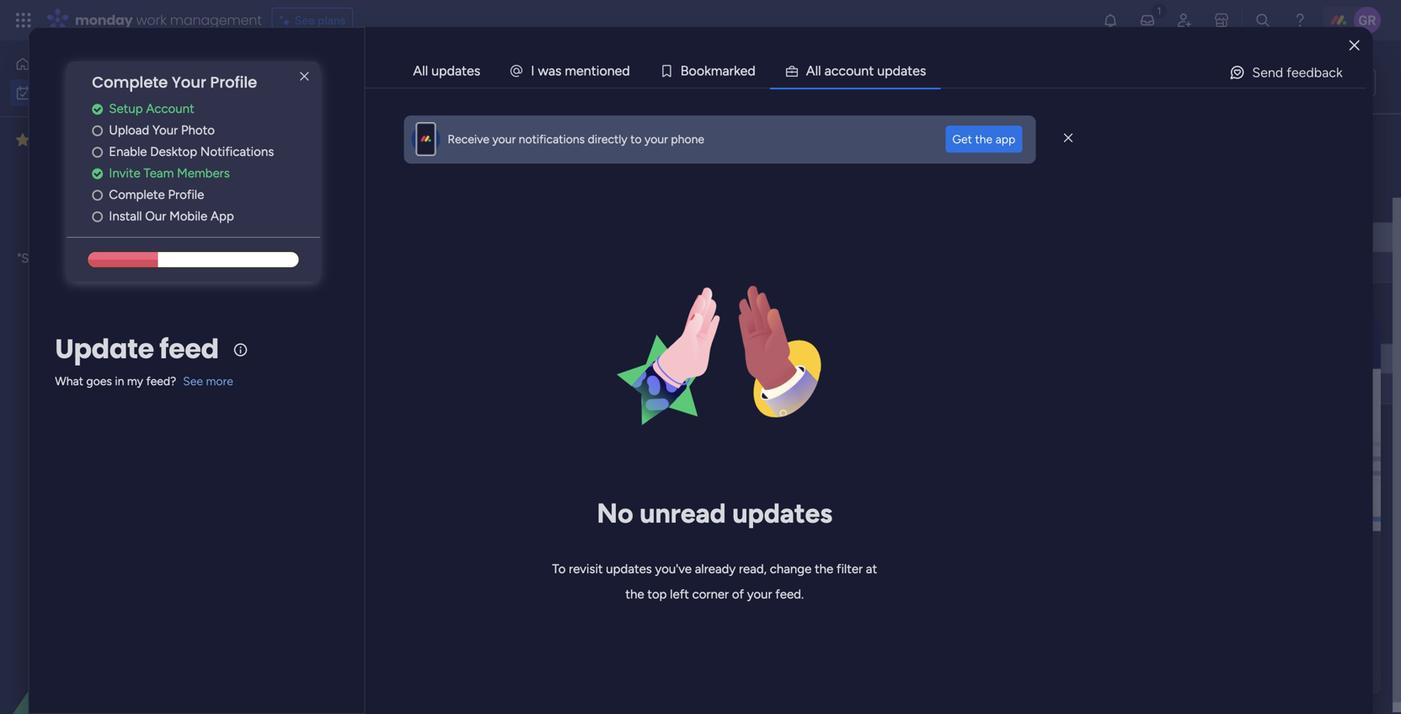 Task type: locate. For each thing, give the bounding box(es) containing it.
complete up the 'setup'
[[92, 72, 168, 93]]

/ right dates
[[368, 135, 376, 156]]

0 horizontal spatial 1
[[347, 200, 351, 215]]

0
[[337, 504, 344, 518]]

2 vertical spatial the
[[626, 587, 645, 602]]

1 horizontal spatial u
[[878, 63, 885, 79]]

circle o image up check circle icon
[[92, 146, 103, 158]]

4 o from the left
[[846, 63, 854, 79]]

a left date
[[347, 560, 357, 581]]

l right a
[[819, 63, 822, 79]]

members
[[177, 165, 230, 181]]

next week /
[[283, 438, 376, 460]]

1 horizontal spatial 1
[[380, 140, 385, 154]]

upload your photo link
[[92, 121, 320, 140]]

see left plans on the left top of page
[[295, 13, 315, 27]]

3 circle o image from the top
[[92, 189, 103, 201]]

items right done
[[567, 140, 597, 154]]

2 u from the left
[[878, 63, 885, 79]]

to inside button
[[1322, 75, 1334, 90]]

/
[[368, 135, 376, 156], [335, 196, 343, 217], [361, 317, 369, 338], [364, 438, 372, 460], [401, 560, 409, 581]]

see
[[295, 13, 315, 27], [183, 374, 203, 388]]

directly
[[588, 132, 628, 146]]

1 s from the left
[[556, 63, 562, 79]]

1 horizontal spatial items
[[567, 140, 597, 154]]

0 horizontal spatial m
[[565, 63, 577, 79]]

s
[[556, 63, 562, 79], [920, 63, 927, 79]]

your right to
[[645, 132, 668, 146]]

o left p
[[846, 63, 854, 79]]

updates
[[432, 63, 481, 79], [733, 497, 833, 529], [606, 561, 652, 577]]

no
[[42, 232, 59, 247], [597, 497, 634, 529]]

0 horizontal spatial to
[[552, 561, 566, 577]]

new up +
[[273, 231, 298, 245]]

work right monday
[[136, 11, 167, 30]]

0 vertical spatial to
[[1322, 75, 1334, 90]]

0 vertical spatial no
[[42, 232, 59, 247]]

e
[[577, 63, 584, 79], [615, 63, 622, 79], [741, 63, 748, 79], [913, 63, 920, 79]]

notifications
[[519, 132, 585, 146]]

0 horizontal spatial t
[[592, 63, 597, 79]]

1 l from the left
[[816, 63, 819, 79]]

/ for this week /
[[361, 317, 369, 338]]

your right of
[[748, 587, 773, 602]]

2 c from the left
[[839, 63, 846, 79]]

circle o image for complete
[[92, 189, 103, 201]]

circle o image for enable
[[92, 146, 103, 158]]

0 vertical spatial complete
[[92, 72, 168, 93]]

1 vertical spatial complete
[[109, 187, 165, 202]]

e right "r" at top right
[[741, 63, 748, 79]]

2 d from the left
[[748, 63, 756, 79]]

your right the receive
[[493, 132, 516, 146]]

work inside option
[[58, 86, 84, 100]]

1 vertical spatial circle o image
[[92, 146, 103, 158]]

item inside the past dates / 1 item
[[387, 140, 411, 154]]

complete
[[92, 72, 168, 93], [109, 187, 165, 202]]

t left p
[[869, 63, 874, 79]]

mobile
[[169, 208, 208, 224]]

updates for to revisit updates you've already read, change the filter at the top left corner of your feed.
[[606, 561, 652, 577]]

0 vertical spatial your
[[172, 72, 206, 93]]

1 n from the left
[[584, 63, 592, 79]]

it
[[128, 270, 136, 285]]

today / 1 item
[[283, 196, 378, 217]]

updates up "change"
[[733, 497, 833, 529]]

notifications image
[[1103, 12, 1119, 29]]

the left filter
[[815, 561, 834, 577]]

u left p
[[854, 63, 862, 79]]

week right next
[[321, 438, 360, 460]]

see inside button
[[295, 13, 315, 27]]

enable desktop notifications link
[[92, 142, 320, 161]]

2 horizontal spatial your
[[748, 587, 773, 602]]

0 vertical spatial see
[[295, 13, 315, 27]]

updates inside all updates link
[[432, 63, 481, 79]]

lottie animation image for leftmost lottie animation element
[[0, 544, 215, 714]]

s right w
[[556, 63, 562, 79]]

1 vertical spatial lottie animation image
[[0, 544, 215, 714]]

favorites
[[36, 132, 93, 148]]

items right 0
[[347, 504, 376, 518]]

w
[[538, 63, 549, 79]]

1 vertical spatial work
[[58, 86, 84, 100]]

t right w
[[592, 63, 597, 79]]

your for profile
[[172, 72, 206, 93]]

0 horizontal spatial work
[[58, 86, 84, 100]]

t
[[592, 63, 597, 79], [869, 63, 874, 79], [908, 63, 913, 79]]

3 t from the left
[[908, 63, 913, 79]]

your up setup account link
[[172, 72, 206, 93]]

dapulse x slim image
[[1065, 131, 1073, 146]]

left
[[670, 587, 690, 602]]

3 d from the left
[[893, 63, 901, 79]]

your inside the to revisit updates you've already read, change the filter at the top left corner of your feed.
[[748, 587, 773, 602]]

revisit
[[569, 561, 603, 577]]

my inside option
[[39, 86, 55, 100]]

circle o image inside upload your photo link
[[92, 124, 103, 137]]

0 horizontal spatial profile
[[168, 187, 204, 202]]

/ up the 0 items at the left of the page
[[364, 438, 372, 460]]

the left top
[[626, 587, 645, 602]]

easily
[[51, 270, 83, 285]]

0 vertical spatial profile
[[210, 72, 257, 93]]

can
[[177, 251, 198, 266]]

filter
[[837, 561, 863, 577]]

o right w
[[600, 63, 608, 79]]

work down home
[[58, 86, 84, 100]]

1 e from the left
[[577, 63, 584, 79]]

u right a
[[878, 63, 885, 79]]

item inside button
[[282, 140, 306, 154]]

0 vertical spatial items
[[567, 140, 597, 154]]

1 horizontal spatial s
[[920, 63, 927, 79]]

item left dates
[[282, 140, 306, 154]]

circle o image up circle o image on the left top of page
[[92, 189, 103, 201]]

1 horizontal spatial updates
[[606, 561, 652, 577]]

/ right this
[[361, 317, 369, 338]]

read,
[[739, 561, 767, 577]]

+ add item
[[275, 260, 333, 275]]

+
[[275, 260, 282, 275]]

2 vertical spatial circle o image
[[92, 189, 103, 201]]

item inside 'today / 1 item'
[[354, 200, 378, 215]]

my work link
[[10, 79, 205, 106]]

management
[[170, 11, 262, 30]]

0 horizontal spatial u
[[854, 63, 862, 79]]

e right p
[[913, 63, 920, 79]]

n left p
[[862, 63, 869, 79]]

1 horizontal spatial work
[[136, 11, 167, 30]]

to do list button
[[1290, 69, 1377, 96]]

1 m from the left
[[565, 63, 577, 79]]

1 d from the left
[[622, 63, 630, 79]]

0 horizontal spatial the
[[626, 587, 645, 602]]

later
[[139, 270, 164, 285]]

0 vertical spatial work
[[136, 11, 167, 30]]

0 horizontal spatial k
[[705, 63, 711, 79]]

hide done items
[[510, 140, 597, 154]]

2 k from the left
[[734, 63, 741, 79]]

1 inside 'today / 1 item'
[[347, 200, 351, 215]]

home link
[[10, 51, 205, 78]]

to inside the to revisit updates you've already read, change the filter at the top left corner of your feed.
[[552, 561, 566, 577]]

/ right date
[[401, 560, 409, 581]]

0 horizontal spatial my
[[39, 86, 55, 100]]

send feedback
[[1253, 64, 1344, 81]]

complete up install
[[109, 187, 165, 202]]

0 horizontal spatial n
[[584, 63, 592, 79]]

1 vertical spatial new
[[273, 231, 298, 245]]

a
[[549, 63, 556, 79], [723, 63, 730, 79], [825, 63, 832, 79], [901, 63, 908, 79], [347, 560, 357, 581]]

1 vertical spatial to
[[552, 561, 566, 577]]

the right 'get'
[[976, 132, 993, 146]]

your for photo
[[152, 122, 178, 138]]

2 l from the left
[[819, 63, 822, 79]]

item
[[282, 140, 306, 154], [387, 140, 411, 154], [354, 200, 378, 215], [310, 260, 333, 275]]

/ for past dates / 1 item
[[368, 135, 376, 156]]

0 horizontal spatial lottie animation image
[[0, 544, 215, 714]]

1 circle o image from the top
[[92, 124, 103, 137]]

no inside the no favorite boards yet "star" any board so that you can easily access it later
[[42, 232, 59, 247]]

1 right dates
[[380, 140, 385, 154]]

all updates
[[413, 63, 481, 79]]

to left the do
[[1322, 75, 1334, 90]]

2 horizontal spatial t
[[908, 63, 913, 79]]

updates up top
[[606, 561, 652, 577]]

0 vertical spatial updates
[[432, 63, 481, 79]]

circle o image inside complete profile link
[[92, 189, 103, 201]]

0 horizontal spatial d
[[622, 63, 630, 79]]

2 circle o image from the top
[[92, 146, 103, 158]]

my left dapulse x slim icon
[[249, 64, 287, 101]]

m for e
[[565, 63, 577, 79]]

updates right the all
[[432, 63, 481, 79]]

customize
[[630, 140, 687, 154]]

to left revisit
[[552, 561, 566, 577]]

see plans
[[295, 13, 346, 27]]

n right i
[[608, 63, 615, 79]]

0 vertical spatial circle o image
[[92, 124, 103, 137]]

my work
[[39, 86, 84, 100]]

3 o from the left
[[697, 63, 705, 79]]

o right b
[[697, 63, 705, 79]]

o left "r" at top right
[[689, 63, 697, 79]]

i w a s m e n t i o n e d
[[531, 63, 630, 79]]

item right dates
[[387, 140, 411, 154]]

s right p
[[920, 63, 927, 79]]

0 horizontal spatial see
[[183, 374, 203, 388]]

see left more
[[183, 374, 203, 388]]

circle o image down check circle image
[[92, 124, 103, 137]]

c
[[832, 63, 839, 79], [839, 63, 846, 79]]

get the app
[[953, 132, 1016, 146]]

item right today
[[354, 200, 378, 215]]

2 horizontal spatial n
[[862, 63, 869, 79]]

no for favorite
[[42, 232, 59, 247]]

2 vertical spatial updates
[[606, 561, 652, 577]]

1 horizontal spatial lottie animation element
[[580, 214, 850, 484]]

tab list
[[399, 54, 1367, 88]]

to for to revisit updates you've already read, change the filter at the top left corner of your feed.
[[552, 561, 566, 577]]

board
[[75, 251, 108, 266]]

0 horizontal spatial items
[[347, 504, 376, 518]]

updates inside the to revisit updates you've already read, change the filter at the top left corner of your feed.
[[606, 561, 652, 577]]

0 vertical spatial week
[[318, 317, 357, 338]]

the inside button
[[976, 132, 993, 146]]

/ right today
[[335, 196, 343, 217]]

1 vertical spatial 1
[[347, 200, 351, 215]]

new item button
[[248, 133, 313, 160]]

profile up setup account link
[[210, 72, 257, 93]]

1 vertical spatial updates
[[733, 497, 833, 529]]

hide
[[510, 140, 535, 154]]

0 vertical spatial new
[[255, 140, 279, 154]]

a right i
[[549, 63, 556, 79]]

e left i
[[577, 63, 584, 79]]

new inside button
[[255, 140, 279, 154]]

date
[[361, 560, 397, 581]]

l left p
[[816, 63, 819, 79]]

circle o image for upload
[[92, 124, 103, 137]]

profile up mobile
[[168, 187, 204, 202]]

my
[[249, 64, 287, 101], [39, 86, 55, 100]]

work
[[294, 64, 362, 101]]

my for my work
[[249, 64, 287, 101]]

greg robinson image
[[1355, 7, 1382, 34]]

t right p
[[908, 63, 913, 79]]

m for a
[[711, 63, 723, 79]]

new for new
[[273, 231, 298, 245]]

1 horizontal spatial t
[[869, 63, 874, 79]]

1 horizontal spatial to
[[1322, 75, 1334, 90]]

no up any on the top left of the page
[[42, 232, 59, 247]]

my for my work
[[39, 86, 55, 100]]

your inside upload your photo link
[[152, 122, 178, 138]]

0 vertical spatial lottie animation image
[[580, 214, 850, 484]]

top
[[648, 587, 667, 602]]

1 horizontal spatial d
[[748, 63, 756, 79]]

see plans button
[[272, 8, 353, 33]]

0 vertical spatial the
[[976, 132, 993, 146]]

0 horizontal spatial updates
[[432, 63, 481, 79]]

done
[[538, 140, 564, 154]]

your down account
[[152, 122, 178, 138]]

lottie animation image
[[580, 214, 850, 484], [0, 544, 215, 714]]

1 vertical spatial see
[[183, 374, 203, 388]]

2 horizontal spatial the
[[976, 132, 993, 146]]

our
[[145, 208, 166, 224]]

1 u from the left
[[854, 63, 862, 79]]

1 horizontal spatial lottie animation image
[[580, 214, 850, 484]]

circle o image
[[92, 124, 103, 137], [92, 146, 103, 158], [92, 189, 103, 201]]

close image
[[1353, 330, 1370, 347]]

work
[[136, 11, 167, 30], [58, 86, 84, 100]]

to
[[1322, 75, 1334, 90], [552, 561, 566, 577]]

phone
[[671, 132, 705, 146]]

None search field
[[319, 133, 473, 160]]

d for i w a s m e n t i o n e d
[[622, 63, 630, 79]]

2 horizontal spatial updates
[[733, 497, 833, 529]]

e right i
[[615, 63, 622, 79]]

n
[[584, 63, 592, 79], [608, 63, 615, 79], [862, 63, 869, 79]]

n left i
[[584, 63, 592, 79]]

b
[[681, 63, 689, 79]]

0 horizontal spatial no
[[42, 232, 59, 247]]

setup
[[109, 101, 143, 116]]

1 vertical spatial profile
[[168, 187, 204, 202]]

1 horizontal spatial my
[[249, 64, 287, 101]]

circle o image inside 'enable desktop notifications' link
[[92, 146, 103, 158]]

1 horizontal spatial your
[[645, 132, 668, 146]]

1 horizontal spatial no
[[597, 497, 634, 529]]

so
[[111, 251, 124, 266]]

new left past
[[255, 140, 279, 154]]

new for new item
[[255, 140, 279, 154]]

1 vertical spatial your
[[152, 122, 178, 138]]

1 vertical spatial week
[[321, 438, 360, 460]]

1 horizontal spatial see
[[295, 13, 315, 27]]

week right this
[[318, 317, 357, 338]]

0 vertical spatial 1
[[380, 140, 385, 154]]

that
[[127, 251, 150, 266]]

do
[[740, 354, 754, 367]]

to
[[631, 132, 642, 146]]

complete profile link
[[92, 185, 320, 204]]

corner
[[693, 587, 729, 602]]

Filter dashboard by text search field
[[319, 133, 473, 160]]

1 inside the past dates / 1 item
[[380, 140, 385, 154]]

no up revisit
[[597, 497, 634, 529]]

2 horizontal spatial d
[[893, 63, 901, 79]]

1 horizontal spatial n
[[608, 63, 615, 79]]

close image
[[1350, 39, 1360, 52]]

2 m from the left
[[711, 63, 723, 79]]

1 horizontal spatial the
[[815, 561, 834, 577]]

the
[[976, 132, 993, 146], [815, 561, 834, 577], [626, 587, 645, 602]]

0 horizontal spatial s
[[556, 63, 562, 79]]

1 horizontal spatial k
[[734, 63, 741, 79]]

m left i
[[565, 63, 577, 79]]

my work option
[[10, 79, 205, 106]]

l
[[816, 63, 819, 79], [819, 63, 822, 79]]

1 horizontal spatial m
[[711, 63, 723, 79]]

3 n from the left
[[862, 63, 869, 79]]

lottie animation element
[[580, 214, 850, 484], [1061, 319, 1382, 530], [0, 544, 215, 714]]

m left "r" at top right
[[711, 63, 723, 79]]

1 vertical spatial no
[[597, 497, 634, 529]]

1 right today
[[347, 200, 351, 215]]

my down home
[[39, 86, 55, 100]]

you
[[153, 251, 174, 266]]

enable
[[109, 144, 147, 159]]

profile
[[210, 72, 257, 93], [168, 187, 204, 202]]



Task type: vqa. For each thing, say whether or not it's contained in the screenshot.
1
yes



Task type: describe. For each thing, give the bounding box(es) containing it.
monday work management
[[75, 11, 262, 30]]

updates for no unread updates
[[733, 497, 833, 529]]

of
[[732, 587, 744, 602]]

feedback
[[1287, 64, 1344, 81]]

send
[[1253, 64, 1284, 81]]

lottie animation image for middle lottie animation element
[[580, 214, 850, 484]]

all updates link
[[400, 55, 494, 87]]

profile inside complete profile link
[[168, 187, 204, 202]]

i
[[597, 63, 600, 79]]

a l l a c c o u n t u p d a t e s
[[807, 63, 927, 79]]

you've
[[655, 561, 692, 577]]

add
[[285, 260, 307, 275]]

i
[[531, 63, 535, 79]]

2 s from the left
[[920, 63, 927, 79]]

d for a l l a c c o u n t u p d a t e s
[[893, 63, 901, 79]]

1 image
[[1152, 1, 1168, 20]]

to do list
[[1322, 75, 1369, 90]]

receive
[[448, 132, 490, 146]]

already
[[695, 561, 736, 577]]

dates
[[320, 135, 364, 156]]

b o o k m a r k e d
[[681, 63, 756, 79]]

1 k from the left
[[705, 63, 711, 79]]

a
[[807, 63, 816, 79]]

invite team members link
[[92, 164, 320, 183]]

2 o from the left
[[689, 63, 697, 79]]

install our mobile app
[[109, 208, 234, 224]]

no for unread
[[597, 497, 634, 529]]

week for this
[[318, 317, 357, 338]]

setup account link
[[92, 99, 320, 118]]

complete for complete your profile
[[92, 72, 168, 93]]

this
[[283, 317, 314, 338]]

do
[[1337, 75, 1351, 90]]

1 vertical spatial the
[[815, 561, 834, 577]]

customize button
[[603, 133, 694, 160]]

enable desktop notifications
[[109, 144, 274, 159]]

favorites button
[[12, 126, 164, 154]]

notifications
[[200, 144, 274, 159]]

"star"
[[17, 251, 49, 266]]

no favorite boards yet "star" any board so that you can easily access it later
[[17, 232, 198, 285]]

at
[[866, 561, 878, 577]]

2 e from the left
[[615, 63, 622, 79]]

v2 star 2 image
[[16, 130, 29, 150]]

receive your notifications directly to your phone
[[448, 132, 705, 146]]

feed.
[[776, 587, 804, 602]]

a right p
[[901, 63, 908, 79]]

/ for next week /
[[364, 438, 372, 460]]

r
[[730, 63, 734, 79]]

week for next
[[321, 438, 360, 460]]

0 horizontal spatial your
[[493, 132, 516, 146]]

my
[[127, 374, 143, 388]]

today
[[283, 196, 331, 217]]

what
[[55, 374, 83, 388]]

what goes in my feed? see more
[[55, 374, 233, 388]]

4 e from the left
[[913, 63, 920, 79]]

0 items
[[337, 504, 376, 518]]

group
[[750, 317, 784, 331]]

send feedback button
[[1223, 59, 1350, 86]]

select product image
[[15, 12, 32, 29]]

install
[[109, 208, 142, 224]]

list
[[1354, 75, 1369, 90]]

setup account
[[109, 101, 194, 116]]

this week /
[[283, 317, 373, 338]]

0 horizontal spatial lottie animation element
[[0, 544, 215, 714]]

1 o from the left
[[600, 63, 608, 79]]

check circle image
[[92, 167, 103, 180]]

update
[[55, 330, 154, 367]]

feed
[[159, 330, 219, 367]]

1 vertical spatial items
[[347, 504, 376, 518]]

search image
[[452, 140, 466, 153]]

to for to do list
[[1322, 75, 1334, 90]]

change
[[770, 561, 812, 577]]

without a date /
[[283, 560, 413, 581]]

past
[[283, 135, 316, 156]]

2 n from the left
[[608, 63, 615, 79]]

favorite
[[62, 232, 108, 247]]

photo
[[181, 122, 215, 138]]

upload your photo
[[109, 122, 215, 138]]

get the app button
[[946, 126, 1023, 153]]

invite members image
[[1177, 12, 1194, 29]]

no unread updates
[[597, 497, 833, 529]]

work for my
[[58, 86, 84, 100]]

without
[[283, 560, 343, 581]]

yet
[[154, 232, 173, 247]]

goes
[[86, 374, 112, 388]]

install our mobile app link
[[92, 207, 320, 226]]

complete profile
[[109, 187, 204, 202]]

upload
[[109, 122, 149, 138]]

app
[[211, 208, 234, 224]]

p
[[885, 63, 893, 79]]

monday marketplace image
[[1214, 12, 1231, 29]]

2 t from the left
[[869, 63, 874, 79]]

item right add
[[310, 260, 333, 275]]

search everything image
[[1255, 12, 1272, 29]]

3 e from the left
[[741, 63, 748, 79]]

help image
[[1292, 12, 1309, 29]]

invite team members
[[109, 165, 230, 181]]

access
[[86, 270, 125, 285]]

all
[[413, 63, 428, 79]]

feed?
[[146, 374, 176, 388]]

dapulse x slim image
[[294, 67, 315, 87]]

work for monday
[[136, 11, 167, 30]]

more
[[206, 374, 233, 388]]

circle o image
[[92, 210, 103, 223]]

a right a
[[825, 63, 832, 79]]

any
[[52, 251, 72, 266]]

plans
[[318, 13, 346, 27]]

1 t from the left
[[592, 63, 597, 79]]

home option
[[10, 51, 205, 78]]

update feed image
[[1140, 12, 1157, 29]]

check circle image
[[92, 103, 103, 115]]

tab list containing all updates
[[399, 54, 1367, 88]]

to-do
[[724, 354, 754, 367]]

2 horizontal spatial lottie animation element
[[1061, 319, 1382, 530]]

complete for complete profile
[[109, 187, 165, 202]]

1 horizontal spatial profile
[[210, 72, 257, 93]]

new item
[[255, 140, 306, 154]]

monday
[[75, 11, 133, 30]]

1 c from the left
[[832, 63, 839, 79]]

a right b
[[723, 63, 730, 79]]



